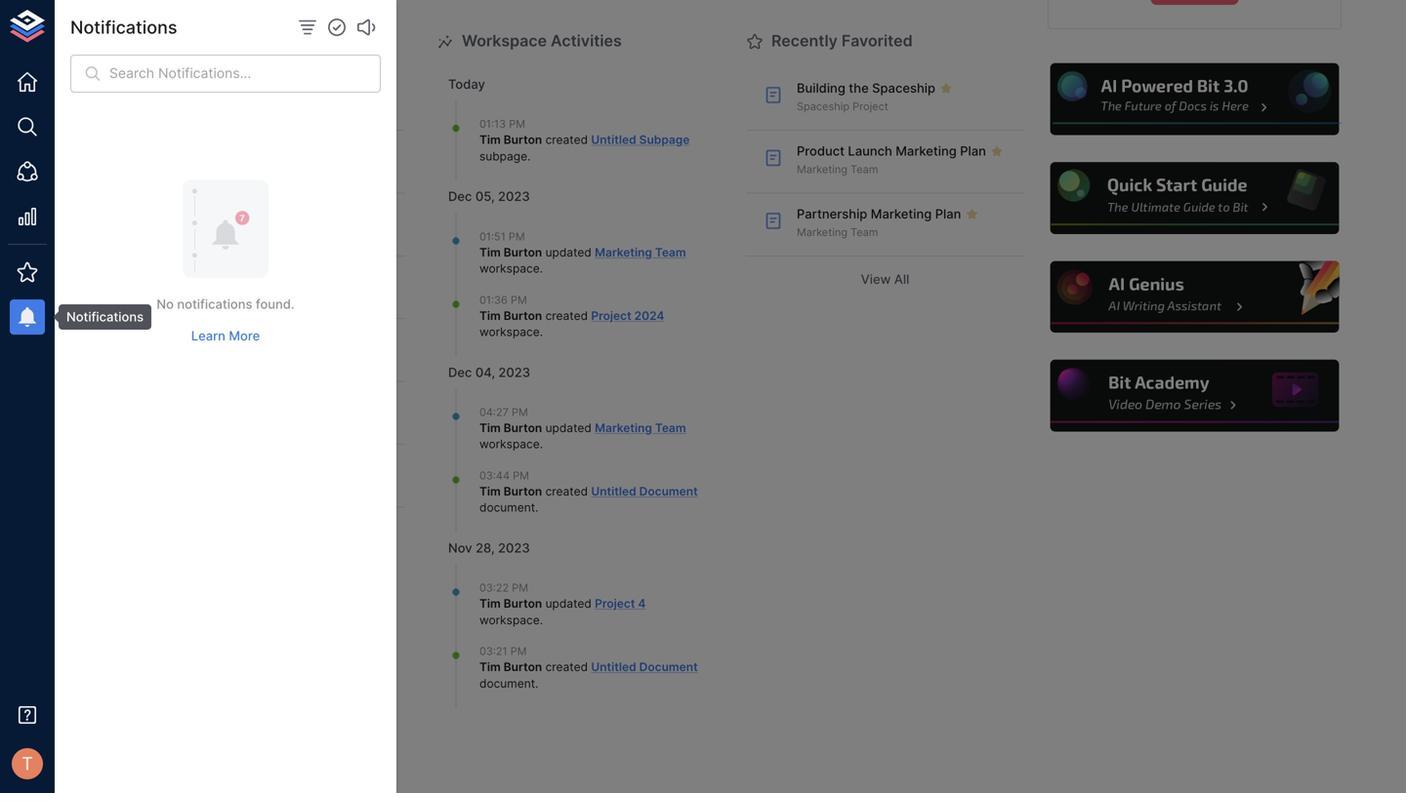 Task type: describe. For each thing, give the bounding box(es) containing it.
marketing team for product
[[797, 163, 878, 176]]

marketing down partnership
[[797, 226, 848, 239]]

01:51
[[479, 230, 506, 243]]

document inside untitled document 'link'
[[229, 332, 292, 347]]

burton for 04:27 pm tim burton updated marketing team workspace .
[[504, 421, 542, 435]]

pm for 01:13 pm tim burton created untitled subpage subpage .
[[509, 118, 525, 131]]

burton for 01:51 pm tim burton updated marketing team workspace .
[[504, 245, 542, 260]]

2 help image from the top
[[1048, 160, 1342, 237]]

tim for 03:44 pm tim burton created untitled document document .
[[479, 485, 501, 499]]

workspace
[[462, 31, 547, 50]]

workspace inside 01:36 pm tim burton created project 2024 workspace .
[[479, 325, 540, 339]]

. for 01:13 pm tim burton created untitled subpage subpage .
[[527, 149, 531, 163]]

03:22 pm tim burton updated project 4 workspace .
[[479, 582, 646, 628]]

. for 01:36 pm tim burton created project 2024 workspace .
[[540, 325, 543, 339]]

. for 03:21 pm tim burton created untitled document document .
[[535, 677, 538, 691]]

workspace for 01:36 pm tim burton created project 2024 workspace .
[[479, 262, 540, 276]]

burton for 03:44 pm tim burton created untitled document document .
[[504, 485, 542, 499]]

created for 03:21 pm tim burton created untitled document document .
[[545, 661, 588, 675]]

2023 for nov 28, 2023
[[498, 541, 530, 556]]

04:27
[[479, 406, 509, 419]]

untitled subpage link
[[591, 133, 690, 147]]

activities
[[551, 31, 622, 50]]

03:21
[[479, 646, 507, 658]]

0 vertical spatial notifications
[[70, 17, 177, 38]]

spaceship for building the spaceship spaceship project
[[253, 206, 316, 222]]

pm for 01:51 pm tim burton updated marketing team workspace .
[[509, 230, 525, 243]]

marketing team for partnership
[[797, 226, 878, 239]]

workspace for 03:44 pm tim burton created untitled document document .
[[479, 438, 540, 452]]

partnership marketing plan
[[797, 206, 961, 222]]

tim for 01:36 pm tim burton created project 2024 workspace .
[[479, 309, 501, 323]]

no notifications found.
[[157, 297, 295, 312]]

tim for 03:22 pm tim burton updated project 4 workspace .
[[479, 597, 501, 611]]

marketing down product
[[797, 163, 848, 176]]

01:51 pm tim burton updated marketing team workspace .
[[479, 230, 686, 276]]

05,
[[475, 189, 495, 204]]

nov
[[448, 541, 472, 556]]

marketing team link for document
[[595, 421, 686, 435]]

product launch marketing plan
[[797, 143, 986, 159]]

learn
[[191, 329, 225, 344]]

project inside 01:36 pm tim burton created project 2024 workspace .
[[591, 309, 631, 323]]

notifications
[[177, 297, 252, 312]]

pm for 03:21 pm tim burton created untitled document document .
[[511, 646, 527, 658]]

pm for 03:22 pm tim burton updated project 4 workspace .
[[512, 582, 528, 595]]

document for project
[[479, 677, 535, 691]]

the for building the spaceship spaceship project
[[230, 206, 250, 222]]

created for 01:36 pm tim burton created project 2024 workspace .
[[545, 309, 588, 323]]

1 vertical spatial plan
[[935, 206, 961, 222]]

. for 03:22 pm tim burton updated project 4 workspace .
[[540, 614, 543, 628]]

t
[[22, 754, 33, 775]]

document inside 03:44 pm tim burton created untitled document document .
[[639, 485, 698, 499]]

03:22
[[479, 582, 509, 595]]

recently favorited
[[771, 31, 913, 50]]

document inside untitled subpage spaceship project > 📄 untitled document
[[340, 289, 392, 302]]

learn more button
[[186, 321, 265, 351]]

job description template link
[[127, 68, 405, 131]]

project 2024 link
[[591, 309, 664, 323]]

dec for dec 04, 2023
[[448, 365, 472, 380]]

marketing inside 01:51 pm tim burton updated marketing team workspace .
[[595, 245, 652, 260]]

pm for 03:44 pm tim burton created untitled document document .
[[513, 470, 529, 482]]

01:13 pm tim burton created untitled subpage subpage .
[[479, 118, 690, 163]]

view all
[[861, 272, 909, 287]]

created for 01:13 pm tim burton created untitled subpage subpage .
[[545, 133, 588, 147]]

0 vertical spatial untitled document link
[[127, 320, 405, 382]]

untitled document link for project 4
[[591, 661, 698, 675]]

burton for 01:13 pm tim burton created untitled subpage subpage .
[[504, 133, 542, 147]]

untitled document
[[178, 332, 292, 347]]

spaceship project
[[797, 100, 888, 113]]

2024
[[634, 309, 664, 323]]

untitled inside 01:13 pm tim burton created untitled subpage subpage .
[[591, 133, 636, 147]]

burton for 03:22 pm tim burton updated project 4 workspace .
[[504, 597, 542, 611]]

subpage
[[479, 149, 527, 163]]

view
[[861, 272, 891, 287]]

dec 04, 2023
[[448, 365, 530, 380]]

t button
[[6, 743, 49, 786]]

01:36
[[479, 294, 508, 307]]

burton for 03:21 pm tim burton created untitled document document .
[[504, 661, 542, 675]]

product
[[797, 143, 845, 159]]

4 help image from the top
[[1048, 357, 1342, 435]]

untitled inside 03:44 pm tim burton created untitled document document .
[[591, 485, 636, 499]]

. for 03:44 pm tim burton created untitled document document .
[[535, 501, 538, 515]]

tim for 01:13 pm tim burton created untitled subpage subpage .
[[479, 133, 501, 147]]

tim for 04:27 pm tim burton updated marketing team workspace .
[[479, 421, 501, 435]]

project inside untitled subpage spaceship project > 📄 untitled document
[[234, 289, 269, 302]]

spaceship up product
[[797, 100, 850, 113]]

building for building the spaceship spaceship project
[[178, 206, 226, 222]]

notifications inside tooltip
[[66, 310, 144, 325]]

recently
[[771, 31, 838, 50]]

3 help image from the top
[[1048, 259, 1342, 336]]

no
[[157, 297, 174, 312]]

building the spaceship
[[797, 81, 936, 96]]

04:27 pm tim burton updated marketing team workspace .
[[479, 406, 686, 452]]

tim for 01:51 pm tim burton updated marketing team workspace .
[[479, 245, 501, 260]]

updated for 03:44 pm tim burton created untitled document document .
[[545, 421, 592, 435]]

04,
[[475, 365, 495, 380]]



Task type: locate. For each thing, give the bounding box(es) containing it.
burton inside 03:44 pm tim burton created untitled document document .
[[504, 485, 542, 499]]

1 marketing team link from the top
[[595, 245, 686, 260]]

marketing inside the 04:27 pm tim burton updated marketing team workspace .
[[595, 421, 652, 435]]

burton inside 01:51 pm tim burton updated marketing team workspace .
[[504, 245, 542, 260]]

01:36 pm tim burton created project 2024 workspace .
[[479, 294, 664, 339]]

. inside 01:13 pm tim burton created untitled subpage subpage .
[[527, 149, 531, 163]]

pm inside 03:44 pm tim burton created untitled document document .
[[513, 470, 529, 482]]

marketing team down partnership
[[797, 226, 878, 239]]

workspace up 03:44
[[479, 438, 540, 452]]

burton for 01:36 pm tim burton created project 2024 workspace .
[[504, 309, 542, 323]]

1 vertical spatial 2023
[[498, 365, 530, 380]]

.
[[527, 149, 531, 163], [540, 262, 543, 276], [540, 325, 543, 339], [540, 438, 543, 452], [535, 501, 538, 515], [540, 614, 543, 628], [535, 677, 538, 691]]

project
[[853, 100, 888, 113], [234, 226, 269, 239], [234, 289, 269, 302], [591, 309, 631, 323], [595, 597, 635, 611]]

2 vertical spatial untitled document link
[[591, 661, 698, 675]]

spaceship
[[872, 81, 936, 96], [797, 100, 850, 113], [253, 206, 316, 222], [178, 226, 230, 239], [178, 289, 230, 302]]

0 vertical spatial dec
[[448, 189, 472, 204]]

marketing right launch
[[896, 143, 957, 159]]

1 document from the top
[[479, 501, 535, 515]]

01:13
[[479, 118, 506, 131]]

2 marketing team link from the top
[[595, 421, 686, 435]]

2023 for dec 05, 2023
[[498, 189, 530, 204]]

burton down the 04:27
[[504, 421, 542, 435]]

workspace down 01:36
[[479, 325, 540, 339]]

the
[[849, 81, 869, 96], [230, 206, 250, 222]]

team inside 01:51 pm tim burton updated marketing team workspace .
[[655, 245, 686, 260]]

7 burton from the top
[[504, 661, 542, 675]]

burton inside 01:36 pm tim burton created project 2024 workspace .
[[504, 309, 542, 323]]

project inside building the spaceship spaceship project
[[234, 226, 269, 239]]

2 marketing team from the top
[[797, 226, 878, 239]]

building inside building the spaceship spaceship project
[[178, 206, 226, 222]]

>
[[272, 289, 279, 302]]

marketing up 03:44 pm tim burton created untitled document document .
[[595, 421, 652, 435]]

untitled document link down the 04:27 pm tim burton updated marketing team workspace .
[[591, 485, 698, 499]]

spaceship for building the spaceship
[[872, 81, 936, 96]]

help image
[[1048, 61, 1342, 138], [1048, 160, 1342, 237], [1048, 259, 1342, 336], [1048, 357, 1342, 435]]

workspace inside the 04:27 pm tim burton updated marketing team workspace .
[[479, 438, 540, 452]]

3 workspace from the top
[[479, 438, 540, 452]]

spaceship for untitled subpage spaceship project > 📄 untitled document
[[178, 289, 230, 302]]

3 updated from the top
[[545, 597, 592, 611]]

3 burton from the top
[[504, 309, 542, 323]]

tim inside 01:51 pm tim burton updated marketing team workspace .
[[479, 245, 501, 260]]

1 created from the top
[[545, 133, 588, 147]]

tim inside 01:36 pm tim burton created project 2024 workspace .
[[479, 309, 501, 323]]

1 burton from the top
[[504, 133, 542, 147]]

documents
[[209, 31, 296, 50]]

1 horizontal spatial the
[[849, 81, 869, 96]]

2 vertical spatial 2023
[[498, 541, 530, 556]]

1 help image from the top
[[1048, 61, 1342, 138]]

03:44
[[479, 470, 510, 482]]

0 horizontal spatial the
[[230, 206, 250, 222]]

job description template
[[178, 81, 333, 96]]

today
[[448, 77, 485, 92]]

marketing team link for 2024
[[595, 245, 686, 260]]

document down 03:21
[[479, 677, 535, 691]]

all
[[894, 272, 909, 287]]

created down 03:22 pm tim burton updated project 4 workspace .
[[545, 661, 588, 675]]

. inside 03:44 pm tim burton created untitled document document .
[[535, 501, 538, 515]]

plan
[[960, 143, 986, 159], [935, 206, 961, 222]]

dec left 05,
[[448, 189, 472, 204]]

mark all read image
[[325, 16, 349, 39]]

2 vertical spatial updated
[[545, 597, 592, 611]]

marketing
[[896, 143, 957, 159], [797, 163, 848, 176], [871, 206, 932, 222], [797, 226, 848, 239], [595, 245, 652, 260], [595, 421, 652, 435]]

pm right the 01:13
[[509, 118, 525, 131]]

4
[[638, 597, 646, 611]]

pm right the 04:27
[[512, 406, 528, 419]]

updated
[[545, 245, 592, 260], [545, 421, 592, 435], [545, 597, 592, 611]]

. for 01:51 pm tim burton updated marketing team workspace .
[[540, 262, 543, 276]]

1 vertical spatial updated
[[545, 421, 592, 435]]

burton down 03:21
[[504, 661, 542, 675]]

learn more
[[191, 329, 260, 344]]

created down the 04:27 pm tim burton updated marketing team workspace .
[[545, 485, 588, 499]]

workspace activities
[[462, 31, 622, 50]]

workspace up 01:36
[[479, 262, 540, 276]]

document inside 03:44 pm tim burton created untitled document document .
[[479, 501, 535, 515]]

partnership
[[797, 206, 868, 222]]

project inside 03:22 pm tim burton updated project 4 workspace .
[[595, 597, 635, 611]]

2 burton from the top
[[504, 245, 542, 260]]

subpage inside untitled subpage spaceship project > 📄 untitled document
[[229, 269, 283, 284]]

updated up 01:36 pm tim burton created project 2024 workspace .
[[545, 245, 592, 260]]

the for building the spaceship
[[849, 81, 869, 96]]

the inside building the spaceship spaceship project
[[230, 206, 250, 222]]

0 vertical spatial marketing team link
[[595, 245, 686, 260]]

spaceship inside untitled subpage spaceship project > 📄 untitled document
[[178, 289, 230, 302]]

created inside 01:36 pm tim burton created project 2024 workspace .
[[545, 309, 588, 323]]

📄
[[282, 289, 294, 302]]

tim inside 01:13 pm tim burton created untitled subpage subpage .
[[479, 133, 501, 147]]

document inside 03:21 pm tim burton created untitled document document .
[[639, 661, 698, 675]]

workspace inside 03:22 pm tim burton updated project 4 workspace .
[[479, 614, 540, 628]]

pm right 01:51 on the left top of the page
[[509, 230, 525, 243]]

tim down the 01:13
[[479, 133, 501, 147]]

1 horizontal spatial subpage
[[639, 133, 690, 147]]

dec
[[448, 189, 472, 204], [448, 365, 472, 380]]

updated for 01:36 pm tim burton created project 2024 workspace .
[[545, 245, 592, 260]]

job
[[178, 81, 200, 96]]

marketing up the project 2024 link
[[595, 245, 652, 260]]

. inside the 04:27 pm tim burton updated marketing team workspace .
[[540, 438, 543, 452]]

0 vertical spatial 2023
[[498, 189, 530, 204]]

1 vertical spatial subpage
[[229, 269, 283, 284]]

pm inside 03:22 pm tim burton updated project 4 workspace .
[[512, 582, 528, 595]]

building for building the spaceship
[[797, 81, 846, 96]]

2023 for dec 04, 2023
[[498, 365, 530, 380]]

4 created from the top
[[545, 661, 588, 675]]

recent
[[152, 31, 205, 50]]

Search Notifications... text field
[[109, 55, 381, 93]]

2 dec from the top
[[448, 365, 472, 380]]

project left the > at the left top
[[234, 289, 269, 302]]

burton down 01:36
[[504, 309, 542, 323]]

document
[[340, 289, 392, 302], [229, 332, 292, 347], [639, 485, 698, 499], [639, 661, 698, 675]]

1 tim from the top
[[479, 133, 501, 147]]

untitled inside 03:21 pm tim burton created untitled document document .
[[591, 661, 636, 675]]

burton inside 03:22 pm tim burton updated project 4 workspace .
[[504, 597, 542, 611]]

created
[[545, 133, 588, 147], [545, 309, 588, 323], [545, 485, 588, 499], [545, 661, 588, 675]]

tim down 03:21
[[479, 661, 501, 675]]

1 vertical spatial dec
[[448, 365, 472, 380]]

03:44 pm tim burton created untitled document document .
[[479, 470, 698, 515]]

0 vertical spatial building
[[797, 81, 846, 96]]

updated left project 4 link
[[545, 597, 592, 611]]

subpage
[[639, 133, 690, 147], [229, 269, 283, 284]]

4 tim from the top
[[479, 421, 501, 435]]

tim down 01:51 on the left top of the page
[[479, 245, 501, 260]]

favorited
[[842, 31, 913, 50]]

0 vertical spatial updated
[[545, 245, 592, 260]]

1 vertical spatial untitled document link
[[591, 485, 698, 499]]

sound on image
[[354, 16, 378, 39]]

dec 05, 2023
[[448, 189, 530, 204]]

dec for dec 05, 2023
[[448, 189, 472, 204]]

2 document from the top
[[479, 677, 535, 691]]

nov 28, 2023
[[448, 541, 530, 556]]

0 horizontal spatial building
[[178, 206, 226, 222]]

1 vertical spatial document
[[479, 677, 535, 691]]

updated up 03:44 pm tim burton created untitled document document .
[[545, 421, 592, 435]]

spaceship up untitled subpage spaceship project > 📄 untitled document
[[253, 206, 316, 222]]

workspace inside 01:51 pm tim burton updated marketing team workspace .
[[479, 262, 540, 276]]

1 horizontal spatial building
[[797, 81, 846, 96]]

project up untitled subpage spaceship project > 📄 untitled document
[[234, 226, 269, 239]]

2023 right 05,
[[498, 189, 530, 204]]

burton up subpage
[[504, 133, 542, 147]]

building the spaceship spaceship project
[[178, 206, 316, 239]]

4 burton from the top
[[504, 421, 542, 435]]

pm right 03:44
[[513, 470, 529, 482]]

tim inside 03:21 pm tim burton created untitled document document .
[[479, 661, 501, 675]]

1 marketing team from the top
[[797, 163, 878, 176]]

project down building the spaceship
[[853, 100, 888, 113]]

28,
[[476, 541, 495, 556]]

marketing team link up 03:44 pm tim burton created untitled document document .
[[595, 421, 686, 435]]

1 vertical spatial building
[[178, 206, 226, 222]]

. inside 01:51 pm tim burton updated marketing team workspace .
[[540, 262, 543, 276]]

workspace for 03:21 pm tim burton created untitled document document .
[[479, 614, 540, 628]]

pm for 01:36 pm tim burton created project 2024 workspace .
[[511, 294, 527, 307]]

created left the project 2024 link
[[545, 309, 588, 323]]

pm right 01:36
[[511, 294, 527, 307]]

marketing team link up 2024 in the left of the page
[[595, 245, 686, 260]]

pm inside 03:21 pm tim burton created untitled document document .
[[511, 646, 527, 658]]

document
[[479, 501, 535, 515], [479, 677, 535, 691]]

more
[[229, 329, 260, 344]]

pm for 04:27 pm tim burton updated marketing team workspace .
[[512, 406, 528, 419]]

untitled document link down 4
[[591, 661, 698, 675]]

building up spaceship project at the top right of page
[[797, 81, 846, 96]]

5 burton from the top
[[504, 485, 542, 499]]

document inside 03:21 pm tim burton created untitled document document .
[[479, 677, 535, 691]]

burton inside 01:13 pm tim burton created untitled subpage subpage .
[[504, 133, 542, 147]]

found.
[[256, 297, 295, 312]]

updated inside 03:22 pm tim burton updated project 4 workspace .
[[545, 597, 592, 611]]

the up spaceship project at the top right of page
[[849, 81, 869, 96]]

2 updated from the top
[[545, 421, 592, 435]]

recent documents
[[152, 31, 296, 50]]

03:21 pm tim burton created untitled document document .
[[479, 646, 698, 691]]

tim down 01:36
[[479, 309, 501, 323]]

burton down 03:44
[[504, 485, 542, 499]]

burton inside 03:21 pm tim burton created untitled document document .
[[504, 661, 542, 675]]

burton down 03:22
[[504, 597, 542, 611]]

subpage inside 01:13 pm tim burton created untitled subpage subpage .
[[639, 133, 690, 147]]

tim
[[479, 133, 501, 147], [479, 245, 501, 260], [479, 309, 501, 323], [479, 421, 501, 435], [479, 485, 501, 499], [479, 597, 501, 611], [479, 661, 501, 675]]

2023 right 28,
[[498, 541, 530, 556]]

5 tim from the top
[[479, 485, 501, 499]]

pm inside 01:51 pm tim burton updated marketing team workspace .
[[509, 230, 525, 243]]

building
[[797, 81, 846, 96], [178, 206, 226, 222]]

created inside 03:44 pm tim burton created untitled document document .
[[545, 485, 588, 499]]

burton inside the 04:27 pm tim burton updated marketing team workspace .
[[504, 421, 542, 435]]

3 created from the top
[[545, 485, 588, 499]]

created inside 03:21 pm tim burton created untitled document document .
[[545, 661, 588, 675]]

notifications tooltip
[[45, 305, 151, 330]]

pm inside 01:36 pm tim burton created project 2024 workspace .
[[511, 294, 527, 307]]

2023 right 04,
[[498, 365, 530, 380]]

. inside 03:22 pm tim burton updated project 4 workspace .
[[540, 614, 543, 628]]

1 vertical spatial marketing team
[[797, 226, 878, 239]]

workspace up 03:21
[[479, 614, 540, 628]]

0 vertical spatial document
[[479, 501, 535, 515]]

untitled subpage spaceship project > 📄 untitled document
[[178, 269, 392, 302]]

template
[[277, 81, 333, 96]]

workspace
[[479, 262, 540, 276], [479, 325, 540, 339], [479, 438, 540, 452], [479, 614, 540, 628]]

updated for 03:21 pm tim burton created untitled document document .
[[545, 597, 592, 611]]

marketing team link
[[595, 245, 686, 260], [595, 421, 686, 435]]

the up untitled subpage spaceship project > 📄 untitled document
[[230, 206, 250, 222]]

marketing team down product
[[797, 163, 878, 176]]

created for 03:44 pm tim burton created untitled document document .
[[545, 485, 588, 499]]

1 vertical spatial the
[[230, 206, 250, 222]]

1 vertical spatial notifications
[[66, 310, 144, 325]]

spaceship up notifications
[[178, 226, 230, 239]]

tim for 03:21 pm tim burton created untitled document document .
[[479, 661, 501, 675]]

2 workspace from the top
[[479, 325, 540, 339]]

untitled document link for marketing team
[[591, 485, 698, 499]]

burton down 01:51 on the left top of the page
[[504, 245, 542, 260]]

1 workspace from the top
[[479, 262, 540, 276]]

0 vertical spatial plan
[[960, 143, 986, 159]]

launch
[[848, 143, 892, 159]]

dec left 04,
[[448, 365, 472, 380]]

pm right 03:21
[[511, 646, 527, 658]]

. inside 01:36 pm tim burton created project 2024 workspace .
[[540, 325, 543, 339]]

document for marketing
[[479, 501, 535, 515]]

tim inside 03:22 pm tim burton updated project 4 workspace .
[[479, 597, 501, 611]]

untitled document link down found.
[[127, 320, 405, 382]]

document down 03:44
[[479, 501, 535, 515]]

project left 2024 in the left of the page
[[591, 309, 631, 323]]

2 tim from the top
[[479, 245, 501, 260]]

untitled document link
[[127, 320, 405, 382], [591, 485, 698, 499], [591, 661, 698, 675]]

0 vertical spatial the
[[849, 81, 869, 96]]

description
[[204, 81, 273, 96]]

pm
[[509, 118, 525, 131], [509, 230, 525, 243], [511, 294, 527, 307], [512, 406, 528, 419], [513, 470, 529, 482], [512, 582, 528, 595], [511, 646, 527, 658]]

team inside the 04:27 pm tim burton updated marketing team workspace .
[[655, 421, 686, 435]]

3 tim from the top
[[479, 309, 501, 323]]

. inside 03:21 pm tim burton created untitled document document .
[[535, 677, 538, 691]]

4 workspace from the top
[[479, 614, 540, 628]]

tim down 03:44
[[479, 485, 501, 499]]

created inside 01:13 pm tim burton created untitled subpage subpage .
[[545, 133, 588, 147]]

notifications
[[70, 17, 177, 38], [66, 310, 144, 325]]

6 burton from the top
[[504, 597, 542, 611]]

updated inside 01:51 pm tim burton updated marketing team workspace .
[[545, 245, 592, 260]]

updated inside the 04:27 pm tim burton updated marketing team workspace .
[[545, 421, 592, 435]]

pm inside 01:13 pm tim burton created untitled subpage subpage .
[[509, 118, 525, 131]]

tim inside 03:44 pm tim burton created untitled document document .
[[479, 485, 501, 499]]

spaceship right no
[[178, 289, 230, 302]]

1 vertical spatial marketing team link
[[595, 421, 686, 435]]

tim down the 04:27
[[479, 421, 501, 435]]

team
[[851, 163, 878, 176], [851, 226, 878, 239], [655, 245, 686, 260], [655, 421, 686, 435]]

marketing team
[[797, 163, 878, 176], [797, 226, 878, 239]]

project left 4
[[595, 597, 635, 611]]

tim down 03:22
[[479, 597, 501, 611]]

spaceship down 'favorited'
[[872, 81, 936, 96]]

marketing down "product launch marketing plan"
[[871, 206, 932, 222]]

created left 'untitled subpage' link at the left of the page
[[545, 133, 588, 147]]

project 4 link
[[595, 597, 646, 611]]

burton
[[504, 133, 542, 147], [504, 245, 542, 260], [504, 309, 542, 323], [504, 421, 542, 435], [504, 485, 542, 499], [504, 597, 542, 611], [504, 661, 542, 675]]

untitled
[[591, 133, 636, 147], [178, 269, 226, 284], [297, 289, 337, 302], [178, 332, 226, 347], [591, 485, 636, 499], [591, 661, 636, 675]]

pm inside the 04:27 pm tim burton updated marketing team workspace .
[[512, 406, 528, 419]]

2023
[[498, 189, 530, 204], [498, 365, 530, 380], [498, 541, 530, 556]]

0 horizontal spatial subpage
[[229, 269, 283, 284]]

tim inside the 04:27 pm tim burton updated marketing team workspace .
[[479, 421, 501, 435]]

2 created from the top
[[545, 309, 588, 323]]

0 vertical spatial subpage
[[639, 133, 690, 147]]

view all button
[[746, 264, 1024, 294]]

untitled inside 'link'
[[178, 332, 226, 347]]

6 tim from the top
[[479, 597, 501, 611]]

pm right 03:22
[[512, 582, 528, 595]]

1 dec from the top
[[448, 189, 472, 204]]

7 tim from the top
[[479, 661, 501, 675]]

0 vertical spatial marketing team
[[797, 163, 878, 176]]

building up notifications
[[178, 206, 226, 222]]

1 updated from the top
[[545, 245, 592, 260]]

. for 04:27 pm tim burton updated marketing team workspace .
[[540, 438, 543, 452]]



Task type: vqa. For each thing, say whether or not it's contained in the screenshot.


